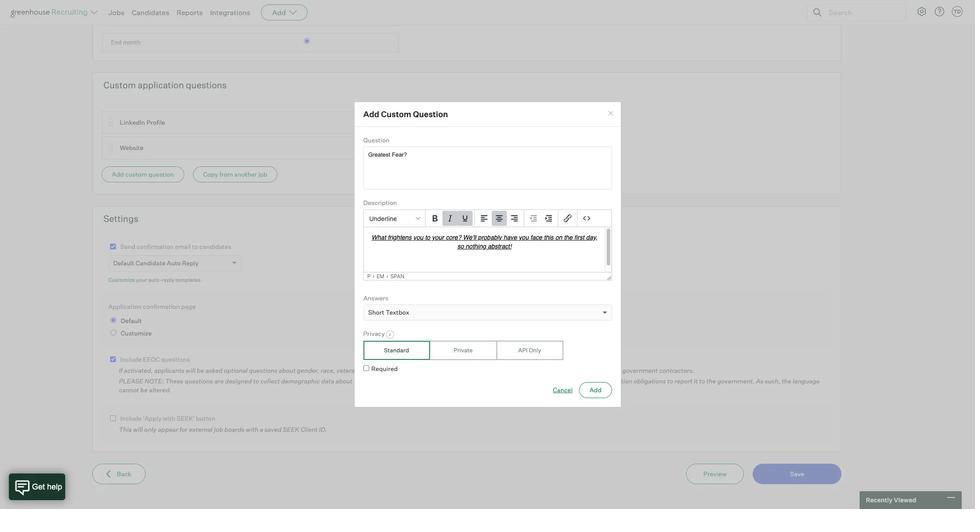 Task type: locate. For each thing, give the bounding box(es) containing it.
standard option
[[363, 341, 430, 360]]

0 vertical spatial about
[[279, 367, 296, 374]]

1 vertical spatial job
[[214, 426, 223, 433]]

client
[[301, 426, 318, 433]]

job inside the include 'apply with seek' button this will only appear for external job boards with a saved seek client id.
[[214, 426, 223, 433]]

the right the such,
[[782, 377, 792, 385]]

seek
[[283, 426, 299, 433]]

default down application
[[121, 317, 142, 325]]

p
[[367, 273, 371, 280]]

1 vertical spatial custom
[[381, 109, 411, 119]]

note:
[[145, 377, 164, 385]]

1 vertical spatial will
[[133, 426, 143, 433]]

1 vertical spatial be
[[140, 386, 148, 394]]

add inside add button
[[590, 386, 602, 394]]

0 vertical spatial end
[[111, 13, 122, 20]]

confirmation up default candidate auto reply option
[[137, 243, 174, 250]]

to down contractors.
[[668, 377, 673, 385]]

website
[[120, 144, 144, 152]]

job right another
[[258, 170, 267, 178]]

will inside the include 'apply with seek' button this will only appear for external job boards with a saved seek client id.
[[133, 426, 143, 433]]

auto
[[167, 259, 181, 267]]

jobs
[[108, 8, 125, 17]]

candidates
[[199, 243, 232, 250]]

add inside add popup button
[[272, 8, 286, 17]]

government
[[623, 367, 658, 374]]

0 horizontal spatial for
[[180, 426, 188, 433]]

api only
[[518, 347, 541, 354]]

will left asked
[[186, 367, 196, 374]]

0 horizontal spatial will
[[133, 426, 143, 433]]

›
[[373, 273, 375, 280], [386, 273, 389, 280]]

confirmation
[[137, 243, 174, 250], [143, 303, 180, 310]]

for
[[502, 377, 510, 385], [180, 426, 188, 433]]

altered.
[[149, 386, 172, 394]]

1 vertical spatial about
[[336, 377, 352, 385]]

to left the collect
[[253, 377, 259, 385]]

auto-
[[148, 277, 162, 283]]

customize
[[108, 277, 135, 283], [121, 329, 152, 337]]

'apply
[[143, 415, 162, 422]]

1 vertical spatial eeoc
[[487, 367, 504, 374]]

customize left your
[[108, 277, 135, 283]]

toolbar
[[426, 210, 475, 227], [475, 210, 524, 227], [524, 210, 558, 227]]

include up activated,
[[120, 356, 142, 363]]

page
[[181, 303, 196, 310]]

reports link
[[177, 8, 203, 17]]

confirmation for application
[[143, 303, 180, 310]]

1 vertical spatial confirmation
[[143, 303, 180, 310]]

applicants down and at the left of the page
[[354, 377, 384, 385]]

be left asked
[[197, 367, 204, 374]]

preview
[[704, 470, 727, 478]]

2 end from the top
[[111, 39, 122, 46]]

save button
[[753, 464, 842, 484]]

0 horizontal spatial applicants
[[154, 367, 185, 374]]

1 horizontal spatial for
[[502, 377, 510, 385]]

to right email
[[192, 243, 198, 250]]

a
[[260, 426, 263, 433]]

1 horizontal spatial will
[[186, 367, 196, 374]]

add button
[[580, 382, 612, 398]]

required
[[476, 377, 501, 385]]

default for default
[[121, 317, 142, 325]]

add custom question
[[363, 109, 448, 119]]

specifically
[[443, 377, 475, 385]]

federal
[[512, 377, 532, 385]]

short textbox
[[368, 309, 409, 316]]

end for end month
[[111, 39, 122, 46]]

Search text field
[[827, 6, 899, 19]]

confirmation left page
[[143, 303, 180, 310]]

candidates
[[132, 8, 169, 17]]

include up this
[[120, 415, 142, 422]]

0 horizontal spatial job
[[214, 426, 223, 433]]

the right in
[[392, 377, 402, 385]]

reporting
[[505, 367, 532, 374]]

0 vertical spatial confirmation
[[137, 243, 174, 250]]

0 vertical spatial for
[[502, 377, 510, 385]]

1 horizontal spatial custom
[[381, 109, 411, 119]]

2 › from the left
[[386, 273, 389, 280]]

1 vertical spatial default
[[121, 317, 142, 325]]

0 vertical spatial be
[[197, 367, 204, 374]]

3 toolbar from the left
[[524, 210, 558, 227]]

add custom question button
[[102, 166, 184, 182]]

0 vertical spatial job
[[258, 170, 267, 178]]

privacy
[[363, 330, 385, 338]]

applicants up 'these'
[[154, 367, 185, 374]]

underline button
[[366, 211, 423, 226]]

templates.
[[176, 277, 202, 283]]

customize down application
[[121, 329, 152, 337]]

include inside the include eeoc questions if activated, applicants will be asked optional questions about gender, race, veteran, and disability status to comply with certain eeoc reporting requirements applicable to us government contractors. please note: these questions are designed to collect demographic data about applicants in the format that is specifically required for federal contractors with affirmative action obligations to report it to the government. as such, the language cannot be altered.
[[120, 356, 142, 363]]

1 horizontal spatial ›
[[386, 273, 389, 280]]

None radio
[[304, 38, 310, 44], [111, 318, 116, 323], [111, 330, 116, 336], [304, 38, 310, 44], [111, 318, 116, 323], [111, 330, 116, 336]]

2 include from the top
[[120, 415, 142, 422]]

0 vertical spatial customize
[[108, 277, 135, 283]]

td
[[954, 8, 961, 15]]

1 vertical spatial for
[[180, 426, 188, 433]]

standard
[[384, 347, 409, 354]]

1 horizontal spatial job
[[258, 170, 267, 178]]

contractors
[[533, 377, 567, 385]]

application
[[138, 79, 184, 90]]

0 vertical spatial default
[[113, 259, 134, 267]]

0 horizontal spatial eeoc
[[143, 356, 160, 363]]

about down veteran,
[[336, 377, 352, 385]]

integrations link
[[210, 8, 250, 17]]

3 the from the left
[[782, 377, 792, 385]]

be down note:
[[140, 386, 148, 394]]

private option
[[430, 341, 497, 360]]

2 toolbar from the left
[[475, 210, 524, 227]]

contractors.
[[659, 367, 695, 374]]

span
[[390, 273, 405, 280]]

0 vertical spatial will
[[186, 367, 196, 374]]

navigation
[[367, 273, 604, 280]]

greenhouse recruiting image
[[11, 7, 91, 18]]

0 vertical spatial include
[[120, 356, 142, 363]]

None checkbox
[[110, 244, 116, 249]]

for left federal
[[502, 377, 510, 385]]

0 horizontal spatial ›
[[373, 273, 375, 280]]

end
[[111, 13, 122, 20], [111, 39, 122, 46]]

2 horizontal spatial the
[[782, 377, 792, 385]]

for down seek'
[[180, 426, 188, 433]]

about up demographic
[[279, 367, 296, 374]]

demographic
[[281, 377, 320, 385]]

navigation containing p
[[367, 273, 604, 280]]

will
[[186, 367, 196, 374], [133, 426, 143, 433]]

customize for customize your auto-reply templates.
[[108, 277, 135, 283]]

eeoc up activated,
[[143, 356, 160, 363]]

1 vertical spatial include
[[120, 415, 142, 422]]

veteran,
[[337, 367, 361, 374]]

applicants
[[154, 367, 185, 374], [354, 377, 384, 385]]

underline
[[369, 215, 397, 222]]

0 horizontal spatial custom
[[103, 79, 136, 90]]

end left year
[[111, 13, 122, 20]]

1 include from the top
[[120, 356, 142, 363]]

default up 'customize' link
[[113, 259, 134, 267]]

include
[[120, 356, 142, 363], [120, 415, 142, 422]]

add custom question dialog
[[354, 102, 621, 407]]

the right it
[[707, 377, 716, 385]]

to
[[192, 243, 198, 250], [421, 367, 427, 374], [605, 367, 611, 374], [253, 377, 259, 385], [668, 377, 673, 385], [699, 377, 705, 385]]

1 vertical spatial customize
[[121, 329, 152, 337]]

external
[[189, 426, 213, 433]]

custom
[[103, 79, 136, 90], [381, 109, 411, 119]]

None radio
[[304, 12, 310, 18]]

job left boards at the bottom left of the page
[[214, 426, 223, 433]]

in
[[385, 377, 391, 385]]

will inside the include eeoc questions if activated, applicants will be asked optional questions about gender, race, veteran, and disability status to comply with certain eeoc reporting requirements applicable to us government contractors. please note: these questions are designed to collect demographic data about applicants in the format that is specifically required for federal contractors with affirmative action obligations to report it to the government. as such, the language cannot be altered.
[[186, 367, 196, 374]]

include for include 'apply with seek' button this will only appear for external job boards with a saved seek client id.
[[120, 415, 142, 422]]

1 vertical spatial end
[[111, 39, 122, 46]]

for inside the include eeoc questions if activated, applicants will be asked optional questions about gender, race, veteran, and disability status to comply with certain eeoc reporting requirements applicable to us government contractors. please note: these questions are designed to collect demographic data about applicants in the format that is specifically required for federal contractors with affirmative action obligations to report it to the government. as such, the language cannot be altered.
[[502, 377, 510, 385]]

0 vertical spatial eeoc
[[143, 356, 160, 363]]

end left month
[[111, 39, 122, 46]]

it
[[694, 377, 698, 385]]

add button
[[261, 4, 308, 20]]

job
[[258, 170, 267, 178], [214, 426, 223, 433]]

1 vertical spatial applicants
[[354, 377, 384, 385]]

1 end from the top
[[111, 13, 122, 20]]

appear
[[158, 426, 178, 433]]

Required checkbox
[[363, 366, 369, 371]]

0 horizontal spatial the
[[392, 377, 402, 385]]

› right em
[[386, 273, 389, 280]]

close image
[[607, 110, 614, 117]]

include inside the include 'apply with seek' button this will only appear for external job boards with a saved seek client id.
[[120, 415, 142, 422]]

1 horizontal spatial the
[[707, 377, 716, 385]]

year
[[123, 13, 135, 20]]

preview button
[[686, 464, 744, 484]]

› right p button
[[373, 273, 375, 280]]

will left "only"
[[133, 426, 143, 433]]

eeoc up 'required'
[[487, 367, 504, 374]]

include for include eeoc questions if activated, applicants will be asked optional questions about gender, race, veteran, and disability status to comply with certain eeoc reporting requirements applicable to us government contractors. please note: these questions are designed to collect demographic data about applicants in the format that is specifically required for federal contractors with affirmative action obligations to report it to the government. as such, the language cannot be altered.
[[120, 356, 142, 363]]

1 horizontal spatial question
[[413, 109, 448, 119]]

0 vertical spatial question
[[413, 109, 448, 119]]

linkedin profile
[[120, 119, 165, 126]]

linkedin
[[120, 119, 145, 126]]

em button
[[377, 273, 385, 280]]

profile
[[147, 119, 165, 126]]

1 vertical spatial question
[[363, 136, 390, 144]]

None checkbox
[[110, 357, 116, 362], [110, 416, 116, 421], [110, 357, 116, 362], [110, 416, 116, 421]]

default
[[113, 259, 134, 267], [121, 317, 142, 325]]



Task type: describe. For each thing, give the bounding box(es) containing it.
reports
[[177, 8, 203, 17]]

will for be
[[186, 367, 196, 374]]

jobs link
[[108, 8, 125, 17]]

td button
[[952, 6, 963, 17]]

format
[[403, 377, 422, 385]]

1 horizontal spatial applicants
[[354, 377, 384, 385]]

end year
[[111, 13, 135, 20]]

0 horizontal spatial be
[[140, 386, 148, 394]]

these
[[165, 377, 183, 385]]

question
[[148, 170, 174, 178]]

please
[[119, 377, 143, 385]]

to right it
[[699, 377, 705, 385]]

affirmative
[[582, 377, 613, 385]]

such,
[[765, 377, 781, 385]]

short
[[368, 309, 384, 316]]

save
[[790, 470, 804, 478]]

language
[[793, 377, 820, 385]]

application confirmation page
[[108, 303, 196, 310]]

copy from another job button
[[193, 166, 278, 182]]

underline group
[[364, 210, 612, 227]]

government.
[[718, 377, 755, 385]]

with left a
[[246, 426, 258, 433]]

add custom question
[[112, 170, 174, 178]]

textbox
[[386, 309, 409, 316]]

custom application questions
[[103, 79, 227, 90]]

confirmation for send
[[137, 243, 174, 250]]

and
[[362, 367, 373, 374]]

customize link
[[108, 277, 135, 283]]

td button
[[951, 4, 965, 19]]

if
[[119, 367, 123, 374]]

settings
[[103, 213, 138, 224]]

api
[[518, 347, 528, 354]]

0 horizontal spatial question
[[363, 136, 390, 144]]

with up specifically
[[451, 367, 464, 374]]

span button
[[390, 273, 405, 280]]

data
[[321, 377, 334, 385]]

button
[[196, 415, 215, 422]]

1 toolbar from the left
[[426, 210, 475, 227]]

candidates link
[[132, 8, 169, 17]]

description
[[363, 199, 397, 207]]

default candidate auto reply
[[113, 259, 199, 267]]

will for only
[[133, 426, 143, 433]]

send confirmation email to candidates
[[120, 243, 232, 250]]

with up cancel
[[568, 377, 581, 385]]

is
[[437, 377, 441, 385]]

short textbox option
[[368, 309, 409, 316]]

copy
[[203, 170, 218, 178]]

private
[[454, 347, 473, 354]]

optional
[[224, 367, 248, 374]]

default for default candidate auto reply
[[113, 259, 134, 267]]

recently viewed
[[866, 496, 917, 504]]

end month
[[111, 39, 141, 46]]

email
[[175, 243, 191, 250]]

include eeoc questions if activated, applicants will be asked optional questions about gender, race, veteran, and disability status to comply with certain eeoc reporting requirements applicable to us government contractors. please note: these questions are designed to collect demographic data about applicants in the format that is specifically required for federal contractors with affirmative action obligations to report it to the government. as such, the language cannot be altered.
[[119, 356, 820, 394]]

this
[[119, 426, 132, 433]]

customize your auto-reply templates.
[[108, 277, 202, 283]]

status
[[402, 367, 420, 374]]

Greatest Fear? text field
[[363, 147, 612, 190]]

action
[[614, 377, 633, 385]]

api only option
[[497, 341, 563, 360]]

your
[[136, 277, 147, 283]]

from
[[219, 170, 233, 178]]

only
[[529, 347, 541, 354]]

end for end year
[[111, 13, 122, 20]]

back
[[117, 470, 131, 478]]

us
[[613, 367, 621, 374]]

cancel link
[[553, 386, 573, 395]]

0 vertical spatial custom
[[103, 79, 136, 90]]

0 horizontal spatial about
[[279, 367, 296, 374]]

cancel
[[553, 386, 573, 394]]

candidate
[[136, 259, 165, 267]]

to up that
[[421, 367, 427, 374]]

custom inside dialog
[[381, 109, 411, 119]]

to left us
[[605, 367, 611, 374]]

custom
[[125, 170, 147, 178]]

with up the appear
[[163, 415, 175, 422]]

resize image
[[607, 276, 612, 280]]

report
[[675, 377, 693, 385]]

asked
[[206, 367, 223, 374]]

collect
[[261, 377, 280, 385]]

copy from another job
[[203, 170, 267, 178]]

0 vertical spatial applicants
[[154, 367, 185, 374]]

1 › from the left
[[373, 273, 375, 280]]

month
[[123, 39, 141, 46]]

1 horizontal spatial eeoc
[[487, 367, 504, 374]]

1 horizontal spatial be
[[197, 367, 204, 374]]

comply
[[428, 367, 450, 374]]

1 horizontal spatial about
[[336, 377, 352, 385]]

add inside add custom question button
[[112, 170, 124, 178]]

viewed
[[894, 496, 917, 504]]

configure image
[[917, 6, 927, 17]]

that
[[424, 377, 435, 385]]

race,
[[321, 367, 335, 374]]

only
[[144, 426, 157, 433]]

cannot
[[119, 386, 139, 394]]

customize for customize
[[121, 329, 152, 337]]

applicable
[[574, 367, 604, 374]]

default candidate auto reply option
[[113, 259, 199, 267]]

required
[[371, 365, 398, 373]]

p button
[[367, 273, 371, 280]]

reply
[[162, 277, 174, 283]]

boards
[[224, 426, 245, 433]]

designed
[[225, 377, 252, 385]]

job inside button
[[258, 170, 267, 178]]

for inside the include 'apply with seek' button this will only appear for external job boards with a saved seek client id.
[[180, 426, 188, 433]]

2 the from the left
[[707, 377, 716, 385]]

gender,
[[297, 367, 319, 374]]

navigation inside add custom question dialog
[[367, 273, 604, 280]]

requirements
[[533, 367, 573, 374]]

activated,
[[124, 367, 153, 374]]

1 the from the left
[[392, 377, 402, 385]]

saved
[[265, 426, 282, 433]]

seek'
[[177, 415, 195, 422]]



Task type: vqa. For each thing, say whether or not it's contained in the screenshot.
MERGE THIS CANDIDATE
no



